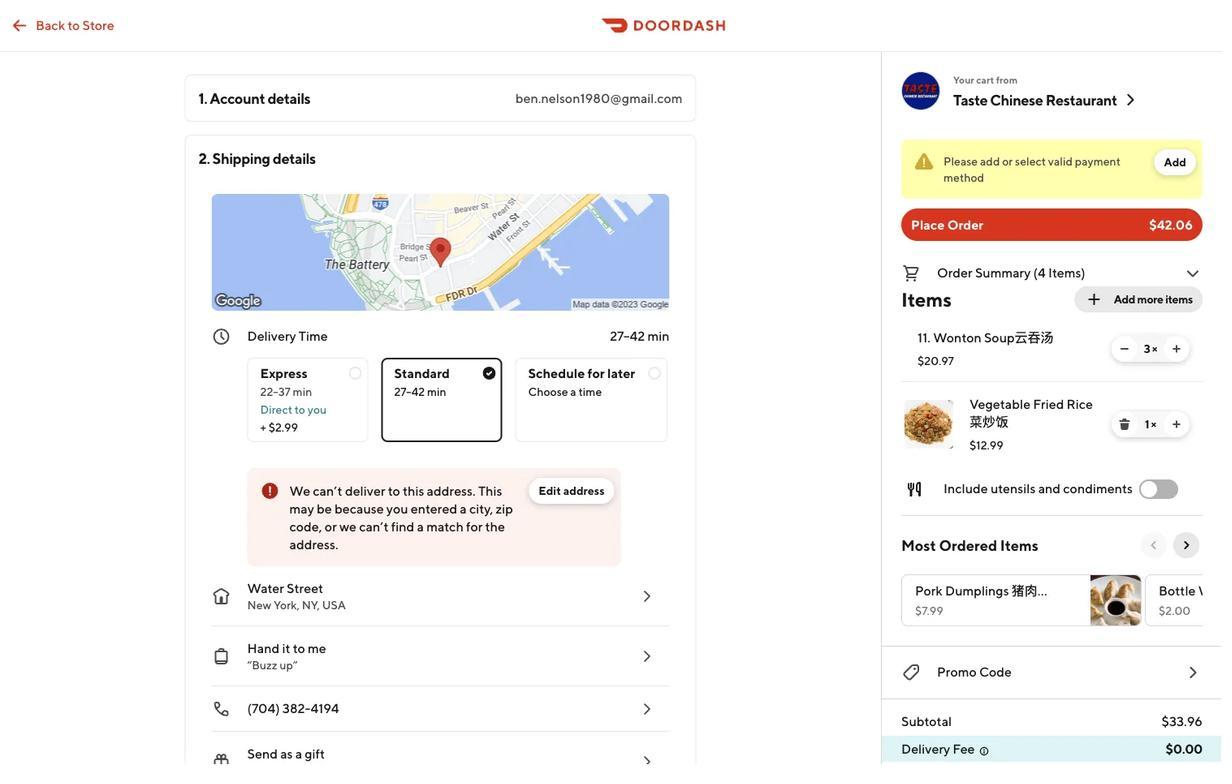 Task type: locate. For each thing, give the bounding box(es) containing it.
菜炒饭
[[970, 415, 1009, 430]]

1 vertical spatial you
[[386, 501, 408, 517]]

for inside we can't deliver to this address. this may be because you entered a city, zip code, or we can't find a match for the address.
[[466, 519, 483, 535]]

for up time
[[588, 366, 605, 381]]

1 horizontal spatial you
[[386, 501, 408, 517]]

27–42 down standard
[[394, 385, 425, 399]]

pork dumplings 猪肉饺(7pcs) $7.99
[[915, 584, 1087, 618]]

schedule
[[528, 366, 585, 381]]

deliver
[[345, 484, 385, 499]]

delivery down subtotal
[[901, 742, 950, 757]]

order
[[947, 217, 984, 233], [937, 265, 973, 281]]

taste chinese restaurant link
[[953, 90, 1140, 110]]

later
[[607, 366, 635, 381]]

you inside we can't deliver to this address. this may be because you entered a city, zip code, or we can't find a match for the address.
[[386, 501, 408, 517]]

add
[[980, 155, 1000, 168]]

address. up the entered
[[427, 484, 476, 499]]

address. down code,
[[290, 537, 338, 553]]

+
[[260, 421, 266, 434]]

1 horizontal spatial address.
[[427, 484, 476, 499]]

pork
[[915, 584, 943, 599]]

0 horizontal spatial for
[[466, 519, 483, 535]]

for down city,
[[466, 519, 483, 535]]

× right 1
[[1151, 418, 1156, 431]]

× right 3
[[1152, 342, 1157, 356]]

order right place
[[947, 217, 984, 233]]

0 vertical spatial for
[[588, 366, 605, 381]]

1 vertical spatial for
[[466, 519, 483, 535]]

$2.00
[[1159, 605, 1191, 618]]

0 vertical spatial delivery
[[247, 328, 296, 344]]

schedule for later
[[528, 366, 635, 381]]

new
[[247, 599, 271, 612]]

details right '2. shipping'
[[273, 149, 316, 167]]

× for 3 ×
[[1152, 342, 1157, 356]]

1 vertical spatial or
[[325, 519, 337, 535]]

2 horizontal spatial min
[[648, 328, 670, 344]]

1 horizontal spatial 27–42
[[610, 328, 645, 344]]

find
[[391, 519, 414, 535]]

1 horizontal spatial add
[[1164, 156, 1186, 169]]

(704)
[[247, 701, 280, 717]]

edit address button
[[529, 478, 614, 504]]

condiments
[[1063, 481, 1133, 497]]

×
[[1152, 342, 1157, 356], [1151, 418, 1156, 431]]

taste
[[953, 91, 988, 108]]

1. account
[[199, 89, 265, 107]]

0 horizontal spatial can't
[[313, 484, 342, 499]]

1 vertical spatial address.
[[290, 537, 338, 553]]

0 horizontal spatial add
[[1114, 293, 1135, 306]]

1 horizontal spatial for
[[588, 366, 605, 381]]

you up find
[[386, 501, 408, 517]]

items right ordered at the bottom of the page
[[1000, 537, 1039, 554]]

22–37 min direct to you + $2.99
[[260, 385, 327, 434]]

items
[[901, 288, 952, 311], [1000, 537, 1039, 554]]

to right direct
[[295, 403, 305, 417]]

a left time
[[570, 385, 576, 399]]

27–42
[[610, 328, 645, 344], [394, 385, 425, 399]]

taste chinese restaurant
[[953, 91, 1117, 108]]

add left more
[[1114, 293, 1135, 306]]

$2.99
[[269, 421, 298, 434]]

choose
[[528, 385, 568, 399]]

1 horizontal spatial or
[[1002, 155, 1013, 168]]

min
[[648, 328, 670, 344], [293, 385, 312, 399], [427, 385, 446, 399]]

can't down because
[[359, 519, 389, 535]]

dumplings
[[945, 584, 1009, 599]]

vegetable fried rice 菜炒饭
[[970, 397, 1093, 430]]

0 vertical spatial items
[[901, 288, 952, 311]]

0 vertical spatial 27–42
[[610, 328, 645, 344]]

this
[[403, 484, 424, 499]]

0 horizontal spatial 27–42
[[394, 385, 425, 399]]

water street new york,  ny,  usa
[[247, 581, 346, 612]]

a right as
[[295, 747, 302, 762]]

min inside 22–37 min direct to you + $2.99
[[293, 385, 312, 399]]

items)
[[1048, 265, 1086, 281]]

delivery for delivery time
[[247, 328, 296, 344]]

to inside 22–37 min direct to you + $2.99
[[295, 403, 305, 417]]

add for add more items
[[1114, 293, 1135, 306]]

1 vertical spatial details
[[273, 149, 316, 167]]

delivery up "express"
[[247, 328, 296, 344]]

0 horizontal spatial you
[[308, 403, 327, 417]]

can't up be
[[313, 484, 342, 499]]

you right direct
[[308, 403, 327, 417]]

address.
[[427, 484, 476, 499], [290, 537, 338, 553]]

you
[[308, 403, 327, 417], [386, 501, 408, 517]]

time
[[299, 328, 328, 344]]

store
[[83, 17, 114, 32]]

$42.06
[[1149, 217, 1193, 233]]

0 vertical spatial you
[[308, 403, 327, 417]]

order left the summary
[[937, 265, 973, 281]]

27–42 min
[[610, 328, 670, 344], [394, 385, 446, 399]]

0 vertical spatial add
[[1164, 156, 1186, 169]]

27–42 min up later
[[610, 328, 670, 344]]

0 vertical spatial or
[[1002, 155, 1013, 168]]

to right back
[[68, 17, 80, 32]]

1 vertical spatial can't
[[359, 519, 389, 535]]

details right 1. account
[[268, 89, 310, 107]]

None radio
[[247, 358, 368, 443], [381, 358, 502, 443], [247, 358, 368, 443], [381, 358, 502, 443]]

add inside button
[[1164, 156, 1186, 169]]

0 horizontal spatial delivery
[[247, 328, 296, 344]]

0 vertical spatial ×
[[1152, 342, 1157, 356]]

payment
[[1075, 155, 1121, 168]]

details for 1. account details
[[268, 89, 310, 107]]

1 vertical spatial ×
[[1151, 418, 1156, 431]]

0 vertical spatial details
[[268, 89, 310, 107]]

edit
[[539, 484, 561, 498]]

your
[[953, 74, 974, 85]]

to left the this
[[388, 484, 400, 499]]

or left "we"
[[325, 519, 337, 535]]

gift
[[305, 747, 325, 762]]

rice
[[1067, 397, 1093, 412]]

you inside 22–37 min direct to you + $2.99
[[308, 403, 327, 417]]

delivery
[[247, 328, 296, 344], [901, 742, 950, 757]]

0 horizontal spatial or
[[325, 519, 337, 535]]

ben.nelson1980@gmail.com
[[516, 91, 683, 106]]

1 ×
[[1145, 418, 1156, 431]]

1 horizontal spatial delivery
[[901, 742, 950, 757]]

back to store
[[36, 17, 114, 32]]

or inside we can't deliver to this address. this may be because you entered a city, zip code, or we can't find a match for the address.
[[325, 519, 337, 535]]

382-
[[282, 701, 311, 717]]

11. wonton soup云吞汤
[[918, 330, 1054, 346]]

list
[[888, 316, 1203, 467]]

1 vertical spatial items
[[1000, 537, 1039, 554]]

none radio containing schedule for later
[[515, 358, 668, 443]]

fee
[[953, 742, 975, 757]]

4194
[[311, 701, 339, 717]]

code,
[[290, 519, 322, 535]]

0 horizontal spatial min
[[293, 385, 312, 399]]

add more items
[[1114, 293, 1193, 306]]

the
[[485, 519, 505, 535]]

2. shipping
[[199, 149, 270, 167]]

or right add
[[1002, 155, 1013, 168]]

address
[[563, 484, 605, 498]]

1 vertical spatial order
[[937, 265, 973, 281]]

vegetable fried rice菜炒饭 image
[[905, 400, 953, 449]]

include utensils and condiments
[[944, 481, 1133, 497]]

for
[[588, 366, 605, 381], [466, 519, 483, 535]]

order summary (4 items) button
[[901, 261, 1203, 287]]

to right it
[[293, 641, 305, 657]]

delivery time
[[247, 328, 328, 344]]

add up $42.06
[[1164, 156, 1186, 169]]

0 vertical spatial 27–42 min
[[610, 328, 670, 344]]

usa
[[322, 599, 346, 612]]

we can't deliver to this address. this may be because you entered a city, zip code, or we can't find a match for the address. status
[[247, 469, 621, 567]]

None radio
[[515, 358, 668, 443]]

1
[[1145, 418, 1149, 431]]

add for add
[[1164, 156, 1186, 169]]

a
[[570, 385, 576, 399], [460, 501, 467, 517], [417, 519, 424, 535], [295, 747, 302, 762]]

3 ×
[[1144, 342, 1157, 356]]

most ordered items
[[901, 537, 1039, 554]]

send as a gift
[[247, 747, 325, 762]]

Include utensils and condiments checkbox
[[1139, 480, 1178, 499]]

0 vertical spatial can't
[[313, 484, 342, 499]]

status
[[901, 140, 1203, 199]]

$0.00
[[1166, 742, 1203, 757]]

option group
[[247, 345, 670, 443]]

direct
[[260, 403, 292, 417]]

0 horizontal spatial items
[[901, 288, 952, 311]]

option group containing express
[[247, 345, 670, 443]]

1 horizontal spatial 27–42 min
[[610, 328, 670, 344]]

27–42 up later
[[610, 328, 645, 344]]

items up the "11."
[[901, 288, 952, 311]]

order summary (4 items)
[[937, 265, 1086, 281]]

for inside radio
[[588, 366, 605, 381]]

0 horizontal spatial 27–42 min
[[394, 385, 446, 399]]

1 vertical spatial 27–42 min
[[394, 385, 446, 399]]

1 vertical spatial delivery
[[901, 742, 950, 757]]

remove item from cart image
[[1118, 418, 1131, 431]]

list containing 11. wonton soup云吞汤
[[888, 316, 1203, 467]]

method
[[944, 171, 984, 184]]

1 vertical spatial add
[[1114, 293, 1135, 306]]

27–42 min down standard
[[394, 385, 446, 399]]



Task type: vqa. For each thing, say whether or not it's contained in the screenshot.
open menu 'icon'
no



Task type: describe. For each thing, give the bounding box(es) containing it.
a right find
[[417, 519, 424, 535]]

a left city,
[[460, 501, 467, 517]]

may
[[290, 501, 314, 517]]

status containing please add or select valid payment method
[[901, 140, 1203, 199]]

wat
[[1198, 584, 1222, 599]]

we
[[290, 484, 310, 499]]

up"
[[280, 659, 298, 672]]

0 horizontal spatial address.
[[290, 537, 338, 553]]

next button of carousel image
[[1180, 539, 1193, 552]]

1. account details
[[199, 89, 310, 107]]

1 horizontal spatial min
[[427, 385, 446, 399]]

0 vertical spatial address.
[[427, 484, 476, 499]]

standard
[[394, 366, 450, 381]]

1 horizontal spatial items
[[1000, 537, 1039, 554]]

it
[[282, 641, 290, 657]]

fried
[[1033, 397, 1064, 412]]

27–42 min inside option group
[[394, 385, 446, 399]]

a inside button
[[295, 747, 302, 762]]

delivery for delivery
[[901, 742, 950, 757]]

chinese
[[990, 91, 1043, 108]]

add one to cart image
[[1170, 418, 1183, 431]]

22–37
[[260, 385, 291, 399]]

2. shipping details
[[199, 149, 316, 167]]

be
[[317, 501, 332, 517]]

remove one from cart image
[[1118, 343, 1131, 356]]

from
[[996, 74, 1018, 85]]

and
[[1038, 481, 1061, 497]]

water
[[247, 581, 284, 596]]

to inside we can't deliver to this address. this may be because you entered a city, zip code, or we can't find a match for the address.
[[388, 484, 400, 499]]

1 vertical spatial 27–42
[[394, 385, 425, 399]]

wonton
[[933, 330, 982, 346]]

add more items link
[[1075, 287, 1203, 313]]

city,
[[469, 501, 493, 517]]

choose a time
[[528, 385, 602, 399]]

utensils
[[991, 481, 1036, 497]]

send as a gift button
[[199, 733, 670, 766]]

edit address
[[539, 484, 605, 498]]

most
[[901, 537, 936, 554]]

we
[[339, 519, 357, 535]]

time
[[579, 385, 602, 399]]

previous button of carousel image
[[1148, 539, 1161, 552]]

summary
[[975, 265, 1031, 281]]

order inside button
[[937, 265, 973, 281]]

"buzz
[[247, 659, 277, 672]]

express
[[260, 366, 308, 381]]

back
[[36, 17, 65, 32]]

items
[[1165, 293, 1193, 306]]

street
[[287, 581, 323, 596]]

add one to cart image
[[1170, 343, 1183, 356]]

send
[[247, 747, 278, 762]]

3
[[1144, 342, 1150, 356]]

cart
[[976, 74, 994, 85]]

zip
[[496, 501, 513, 517]]

1 horizontal spatial can't
[[359, 519, 389, 535]]

as
[[280, 747, 293, 762]]

because
[[335, 501, 384, 517]]

× for 1 ×
[[1151, 418, 1156, 431]]

please
[[944, 155, 978, 168]]

$20.97
[[918, 354, 954, 368]]

to inside the hand it to me "buzz up"
[[293, 641, 305, 657]]

hand
[[247, 641, 280, 657]]

ordered
[[939, 537, 997, 554]]

bottle wat $2.00
[[1159, 584, 1222, 618]]

promo code button
[[901, 660, 1203, 686]]

promo
[[937, 665, 977, 680]]

bottle
[[1159, 584, 1196, 599]]

this
[[478, 484, 502, 499]]

猪肉饺(7pcs)
[[1012, 584, 1087, 599]]

promo code
[[937, 665, 1012, 680]]

0 vertical spatial order
[[947, 217, 984, 233]]

a inside radio
[[570, 385, 576, 399]]

$12.99
[[970, 439, 1004, 452]]

restaurant
[[1046, 91, 1117, 108]]

(4
[[1033, 265, 1046, 281]]

(704) 382-4194 button
[[199, 687, 670, 733]]

more
[[1137, 293, 1163, 306]]

add button
[[1154, 149, 1196, 175]]

include
[[944, 481, 988, 497]]

code
[[979, 665, 1012, 680]]

place order
[[911, 217, 984, 233]]

details for 2. shipping details
[[273, 149, 316, 167]]

$33.96
[[1162, 714, 1203, 730]]

place
[[911, 217, 945, 233]]

select
[[1015, 155, 1046, 168]]

11.
[[918, 330, 931, 346]]

hand it to me "buzz up"
[[247, 641, 326, 672]]

or inside 'please add or select valid payment method'
[[1002, 155, 1013, 168]]

valid
[[1048, 155, 1073, 168]]

subtotal
[[901, 714, 952, 730]]

ny,
[[302, 599, 320, 612]]

vegetable
[[970, 397, 1031, 412]]

me
[[308, 641, 326, 657]]

(704) 382-4194
[[247, 701, 339, 717]]



